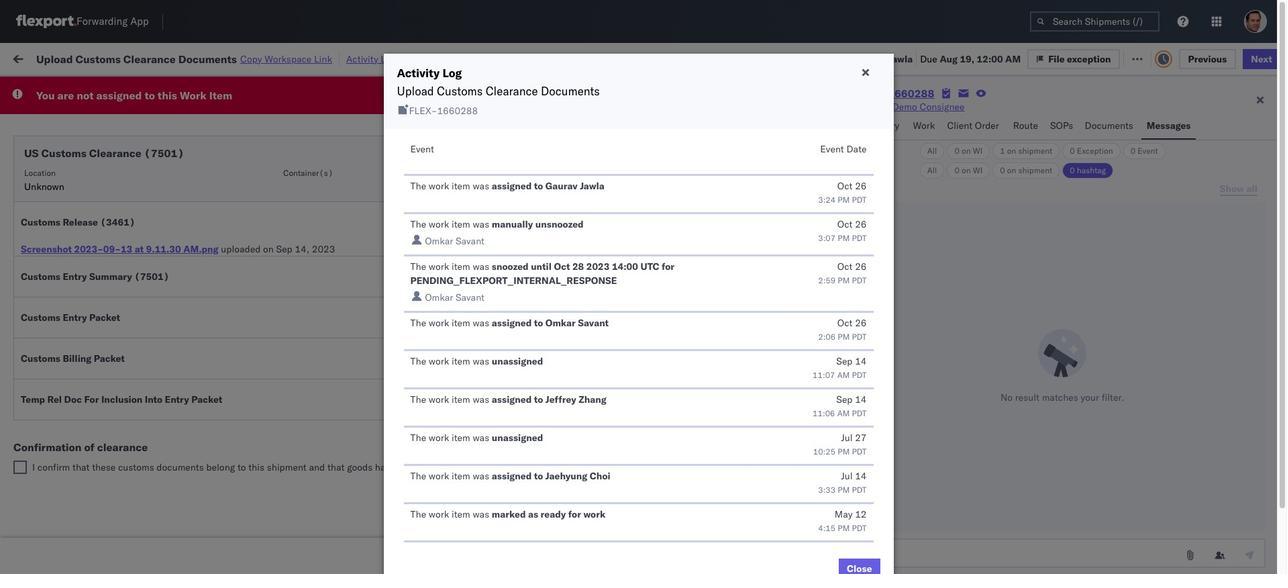 Task type: describe. For each thing, give the bounding box(es) containing it.
activity log button
[[346, 51, 396, 66]]

0 horizontal spatial activity log
[[346, 53, 396, 65]]

the for oct 26 3:24 pm pdt
[[411, 180, 427, 192]]

release
[[63, 216, 98, 228]]

the work item was assigned to jeffrey zhang
[[411, 393, 607, 405]]

2 1889466 from the top
[[809, 341, 850, 354]]

10 resize handle column header from the left
[[1211, 104, 1227, 574]]

2 lhuu7894563, from the top
[[872, 341, 942, 353]]

pm left 14,
[[256, 253, 271, 265]]

omkar down the work item was
[[425, 291, 453, 303]]

was for sep 14 11:07 am pdt
[[473, 355, 490, 367]]

shipment for 0 on shipment
[[1019, 165, 1053, 175]]

3 item from the top
[[452, 260, 471, 272]]

sep for the work item was unassigned
[[837, 355, 853, 367]]

6 1846748 from the top
[[809, 282, 850, 294]]

pm down deadline
[[256, 135, 271, 147]]

confirm pickup from los angeles, ca link
[[31, 370, 191, 383]]

5 ocean fcl from the top
[[433, 253, 480, 265]]

3:24
[[819, 195, 836, 205]]

external
[[860, 146, 893, 156]]

select file for customs billing packet
[[750, 353, 797, 365]]

1 fcl from the top
[[463, 135, 480, 147]]

los down inclusion
[[127, 429, 142, 442]]

shipment for 1 on shipment
[[1019, 146, 1053, 156]]

am for the work item was unassigned
[[838, 370, 850, 380]]

0 vertical spatial sep
[[276, 243, 293, 255]]

client
[[948, 120, 973, 132]]

3 schedule pickup from los angeles, ca button from the top
[[31, 251, 196, 266]]

3 lhuu7894563, from the top
[[872, 371, 942, 383]]

pickup down confirm delivery button at the left
[[73, 429, 102, 442]]

3 lhuu7894563, uetu5238478 from the top
[[872, 371, 1010, 383]]

1 integration from the top
[[617, 460, 664, 472]]

1 vertical spatial flexport demo consignee
[[525, 430, 635, 442]]

gaurav jawla
[[1142, 135, 1198, 147]]

not
[[77, 89, 94, 102]]

ca inside confirm pickup from los angeles, ca link
[[178, 370, 191, 382]]

3 2130387 from the top
[[809, 548, 850, 560]]

Search Work text field
[[836, 48, 982, 68]]

3 the from the top
[[411, 260, 427, 272]]

operator: gaurav jawla
[[814, 53, 913, 65]]

the work item was marked as ready for work
[[411, 508, 606, 520]]

2 the from the top
[[411, 218, 427, 230]]

2 flex-1846748 from the top
[[780, 164, 850, 176]]

clearance down workitem button
[[89, 146, 142, 160]]

4 schedule from the top
[[31, 223, 71, 235]]

187 on track
[[309, 52, 364, 64]]

6 hlxu6269489, from the top
[[944, 282, 1013, 294]]

nov for 3rd schedule pickup from los angeles, ca link from the top
[[297, 253, 314, 265]]

into
[[145, 393, 163, 406]]

delivery for gvcu5265864
[[73, 459, 108, 471]]

1 vertical spatial consignee
[[590, 430, 635, 442]]

agent
[[1263, 460, 1288, 472]]

hbl
[[542, 168, 558, 178]]

cleared
[[460, 461, 491, 473]]

0 horizontal spatial flex-1660288
[[409, 105, 478, 117]]

appointment for schedule delivery appointment link for 8:30
[[110, 459, 165, 471]]

2 schedule delivery appointment button from the top
[[31, 222, 165, 237]]

progress
[[210, 83, 244, 93]]

1 abcdefg78456546 from the top
[[965, 341, 1055, 354]]

file for customs entry packet
[[780, 312, 797, 324]]

snoozed
[[492, 260, 529, 272]]

schedule pickup from los angeles, ca button for lhuu7894563, uetu5238478
[[31, 311, 196, 325]]

internal
[[860, 165, 890, 175]]

track
[[342, 52, 364, 64]]

appointment for schedule delivery appointment link related to 11:59
[[110, 134, 165, 146]]

0 vertical spatial upload customs clearance documents
[[397, 84, 600, 98]]

1 2130387 from the top
[[809, 460, 850, 472]]

was for jul 14 3:33 pm pdt
[[473, 470, 490, 482]]

1 vertical spatial log
[[443, 66, 462, 80]]

4:00 pm pst, dec 23, 2022
[[227, 371, 350, 383]]

clearance up the mode button
[[486, 84, 538, 98]]

flexport. image
[[16, 15, 77, 28]]

--
[[965, 519, 976, 531]]

mbl/mawb numbers
[[965, 109, 1047, 120]]

3 schedule from the top
[[31, 193, 71, 205]]

6 hlxu8034992 from the top
[[1015, 282, 1081, 294]]

customs up status
[[76, 52, 121, 65]]

1 horizontal spatial choi
[[1184, 460, 1203, 472]]

savant down gaurav jawla
[[1172, 194, 1201, 206]]

jan
[[290, 460, 305, 472]]

2 2130387 from the top
[[809, 489, 850, 501]]

2 integration from the top
[[617, 489, 664, 501]]

due aug 19, 12:00 am
[[921, 53, 1021, 65]]

schedule pickup from los angeles, ca for msdu7304509
[[31, 429, 196, 442]]

confirm delivery button
[[31, 399, 102, 414]]

pm up uploaded
[[256, 194, 271, 206]]

6 ceau7522281, from the top
[[872, 282, 941, 294]]

26 for oct 26 3:24 pm pdt
[[856, 180, 867, 192]]

i confirm that these customs documents belong to this shipment and that goods have been customs cleared
[[32, 461, 491, 473]]

upload customs clearance documents link
[[31, 281, 198, 294]]

test123456 for omkar savant
[[965, 194, 1021, 206]]

pm right 4:00
[[250, 371, 265, 383]]

4 ceau7522281, hlxu6269489, hlxu8034992 from the top
[[872, 223, 1081, 235]]

4, for second schedule pickup from los angeles, ca link from the top of the page
[[316, 194, 325, 206]]

: for status
[[97, 83, 100, 93]]

4:00
[[227, 371, 248, 383]]

upload inside button
[[31, 282, 61, 294]]

pickup down "us customs clearance (7501)" at the left
[[73, 164, 102, 176]]

3 schedule delivery appointment button from the top
[[31, 340, 165, 355]]

schedule delivery appointment for schedule delivery appointment link for 8:30
[[31, 459, 165, 471]]

2 customs from the left
[[421, 461, 457, 473]]

12:00
[[977, 53, 1004, 65]]

ready
[[541, 508, 566, 520]]

number(s)
[[560, 168, 604, 178]]

import work
[[114, 52, 170, 64]]

entry for summary
[[63, 271, 87, 283]]

packet for customs entry packet
[[89, 312, 120, 324]]

los down "us customs clearance (7501)" at the left
[[127, 164, 142, 176]]

all button for internal
[[920, 162, 945, 179]]

12 ocean fcl from the top
[[433, 489, 480, 501]]

Search Shipments (/) text field
[[1031, 11, 1160, 32]]

3 1846748 from the top
[[809, 194, 850, 206]]

3 ceau7522281, hlxu6269489, hlxu8034992 from the top
[[872, 193, 1081, 205]]

mbl/mawb
[[965, 109, 1011, 120]]

was for sep 14 11:06 am pdt
[[473, 393, 490, 405]]

pdt for sep 14 11:07 am pdt
[[852, 370, 867, 380]]

26 for oct 26 2:06 pm pdt
[[856, 317, 867, 329]]

los up (3461)
[[127, 193, 142, 205]]

19,
[[961, 53, 975, 65]]

message
[[181, 52, 219, 64]]

pickup up "customs entry summary (7501)"
[[73, 252, 102, 264]]

los down upload customs clearance documents button
[[127, 311, 142, 323]]

customs up the mode button
[[437, 84, 483, 98]]

omkar down 0 event
[[1142, 194, 1170, 206]]

6 ceau7522281, hlxu6269489, hlxu8034992 from the top
[[872, 282, 1081, 294]]

3 11:59 from the top
[[227, 194, 254, 206]]

pm inside jul 14 3:33 pm pdt
[[838, 484, 850, 495]]

status : ready for work, blocked, in progress
[[74, 83, 244, 93]]

msdu7304509
[[872, 430, 941, 442]]

no result matches your filter.
[[1001, 391, 1125, 404]]

from down upload customs clearance documents button
[[104, 311, 124, 323]]

1 horizontal spatial consignee
[[920, 101, 965, 113]]

2023-
[[74, 243, 103, 255]]

4 lhuu7894563, from the top
[[872, 400, 942, 412]]

previous button
[[1179, 49, 1237, 69]]

1662119
[[809, 519, 850, 531]]

assigned for the work item was assigned to jeffrey zhang
[[492, 393, 532, 405]]

item for may 12 4:15 pm pdt
[[452, 508, 471, 520]]

angeles, for confirm pickup from los angeles, ca link
[[139, 370, 176, 382]]

to for the work item was assigned to gaurav jawla
[[534, 180, 543, 192]]

all for internal
[[928, 165, 938, 175]]

4 schedule delivery appointment button from the top
[[31, 458, 165, 473]]

1 vertical spatial gaurav
[[1142, 135, 1172, 147]]

hashtag
[[1078, 165, 1107, 175]]

1 flex-2130387 from the top
[[780, 460, 850, 472]]

2:59
[[819, 275, 836, 285]]

unknown
[[24, 181, 64, 193]]

3 1889466 from the top
[[809, 371, 850, 383]]

numbers for container numbers
[[872, 115, 906, 125]]

27
[[856, 431, 867, 444]]

batch
[[1212, 52, 1239, 64]]

upload customs clearance documents button
[[31, 281, 198, 296]]

schedule delivery appointment link for 11:59
[[31, 133, 165, 147]]

upload customs clearance documents copy workspace link
[[36, 52, 332, 65]]

3 schedule pickup from los angeles, ca link from the top
[[31, 251, 196, 265]]

work button
[[908, 113, 942, 140]]

savant down 28
[[578, 317, 609, 329]]

1 vertical spatial 1660288
[[437, 105, 478, 117]]

customs down screenshot
[[21, 271, 60, 283]]

3 fcl from the top
[[463, 194, 480, 206]]

10:25
[[814, 446, 836, 456]]

pm inside oct 26 2:59 pm pdt
[[838, 275, 850, 285]]

my
[[13, 49, 35, 67]]

1 schedule from the top
[[31, 134, 71, 146]]

1 horizontal spatial flex-1660288
[[855, 87, 935, 100]]

my work
[[13, 49, 73, 67]]

of
[[84, 440, 95, 454]]

container numbers
[[872, 104, 908, 125]]

7 schedule from the top
[[31, 341, 71, 353]]

9 fcl from the top
[[463, 401, 480, 413]]

6 fcl from the top
[[463, 282, 480, 294]]

select file button for temp rel doc for inclusion into entry packet
[[742, 389, 805, 410]]

customs inside button
[[64, 282, 102, 294]]

8:30 pm pst, jan 23, 2023
[[227, 460, 347, 472]]

oct 26 3:24 pm pdt
[[819, 180, 867, 205]]

1 lhuu7894563, uetu5238478 from the top
[[872, 312, 1010, 324]]

0 horizontal spatial upload customs clearance documents
[[31, 282, 198, 294]]

0 vertical spatial work
[[147, 52, 170, 64]]

temp rel doc for inclusion into entry packet
[[21, 393, 222, 406]]

1 lhuu7894563, from the top
[[872, 312, 942, 324]]

8 resize handle column header from the left
[[942, 104, 958, 574]]

pm inside oct 26 2:06 pm pdt
[[838, 331, 850, 341]]

3 appointment from the top
[[110, 341, 165, 353]]

us customs clearance (7501)
[[24, 146, 184, 160]]

workitem button
[[8, 107, 206, 120]]

2 pdt, from the top
[[273, 164, 294, 176]]

status
[[74, 83, 97, 93]]

0 horizontal spatial no
[[318, 83, 329, 93]]

1 integration test account - karl lagerfeld from the top
[[617, 460, 792, 472]]

0 horizontal spatial choi
[[590, 470, 611, 482]]

1 karl from the top
[[732, 460, 750, 472]]

pm inside may 12 4:15 pm pdt
[[838, 523, 850, 533]]

2 schedule from the top
[[31, 164, 71, 176]]

assigned up workitem button
[[96, 89, 142, 102]]

to left "blocked,"
[[145, 89, 155, 102]]

confirmation
[[13, 440, 82, 454]]

14 for zhang
[[856, 393, 867, 405]]

mode
[[433, 109, 454, 120]]

omkar savant for manually unsnoozed
[[425, 235, 485, 247]]

4 flex-1889466 from the top
[[780, 401, 850, 413]]

3 schedule delivery appointment from the top
[[31, 341, 165, 353]]

1 vertical spatial activity log
[[397, 66, 462, 80]]

unassigned for jul 27
[[492, 431, 543, 444]]

1 horizontal spatial jaehyung
[[1142, 460, 1181, 472]]

by:
[[49, 82, 62, 94]]

schedule delivery appointment link for 8:30
[[31, 458, 165, 472]]

omkar savant for snoozed until oct 28 2023 14:00 utc for pending_flexport_internal_response
[[425, 291, 485, 303]]

select file button for customs billing packet
[[742, 349, 805, 369]]

customs up location
[[41, 146, 87, 160]]

4, for 3rd schedule pickup from los angeles, ca link from the top
[[316, 253, 325, 265]]

1 vertical spatial summary
[[89, 271, 132, 283]]

2 schedule pickup from los angeles, ca button from the top
[[31, 192, 196, 207]]

1 account from the top
[[686, 460, 722, 472]]

0 vertical spatial flexport demo consignee
[[855, 101, 965, 113]]

customs up customs billing packet
[[21, 312, 60, 324]]

9.11.30
[[146, 243, 181, 255]]

risk
[[278, 52, 294, 64]]

pdt for oct 26 2:59 pm pdt
[[852, 275, 867, 285]]

i
[[32, 461, 35, 473]]

1 uetu5238478 from the top
[[944, 312, 1010, 324]]

delivery for lhuu7894563, uetu5238478
[[68, 400, 102, 412]]

omkar up the work item was
[[425, 235, 453, 247]]

2 horizontal spatial event
[[1138, 146, 1159, 156]]

0 horizontal spatial jaehyung
[[546, 470, 588, 482]]

container numbers button
[[866, 101, 944, 126]]

copy
[[240, 53, 262, 65]]

clearance inside button
[[104, 282, 147, 294]]

1 lagerfeld from the top
[[752, 460, 792, 472]]

from down "us customs clearance (7501)" at the left
[[104, 164, 124, 176]]

14 for choi
[[856, 470, 867, 482]]

2 item from the top
[[452, 218, 471, 230]]

3:07
[[819, 233, 836, 243]]

11 ocean fcl from the top
[[433, 460, 480, 472]]

187
[[309, 52, 327, 64]]

0 vertical spatial 2023
[[312, 243, 335, 255]]

2 test123456 from the top
[[965, 164, 1021, 176]]

nov for second schedule pickup from los angeles, ca link from the top of the page
[[297, 194, 314, 206]]

pdt for may 12 4:15 pm pdt
[[852, 523, 867, 533]]

4 fcl from the top
[[463, 223, 480, 235]]

to right "belong"
[[238, 461, 246, 473]]

pdt for jul 27 10:25 pm pdt
[[852, 446, 867, 456]]

was for oct 26 2:06 pm pdt
[[473, 317, 490, 329]]

the for jul 27 10:25 pm pdt
[[411, 431, 427, 444]]

0 vertical spatial for
[[129, 83, 140, 93]]

12
[[856, 508, 867, 520]]

28
[[573, 260, 584, 272]]

appointment for 2nd schedule delivery appointment link from the bottom
[[110, 223, 165, 235]]

pm left container(s)
[[256, 164, 271, 176]]

2 1846748 from the top
[[809, 164, 850, 176]]

the for may 12 4:15 pm pdt
[[411, 508, 427, 520]]

schedule pickup from los angeles, ca link for msdu7304509
[[31, 429, 196, 442]]

0 horizontal spatial at
[[135, 243, 144, 255]]

have
[[375, 461, 395, 473]]

item for jul 27 10:25 pm pdt
[[452, 431, 471, 444]]

pickup down upload customs clearance documents button
[[73, 311, 102, 323]]

2 vertical spatial 2023
[[324, 460, 347, 472]]

los right 09-
[[127, 252, 142, 264]]

1 hlxu6269489, from the top
[[944, 134, 1013, 146]]

4 flex-1846748 from the top
[[780, 223, 850, 235]]

23, for 2023
[[307, 460, 322, 472]]

11 resize handle column header from the left
[[1254, 104, 1270, 574]]

confirm pickup from los angeles, ca
[[31, 370, 191, 382]]

1 vertical spatial no
[[1001, 391, 1013, 404]]

1 vertical spatial demo
[[563, 430, 588, 442]]

customs left billing
[[21, 353, 60, 365]]

nov for schedule delivery appointment link related to 11:59
[[297, 135, 314, 147]]

2 vertical spatial gaurav
[[546, 180, 578, 192]]

dec
[[290, 371, 308, 383]]

13
[[121, 243, 132, 255]]

3 resize handle column header from the left
[[410, 104, 426, 574]]

packet for customs billing packet
[[94, 353, 125, 365]]

route button
[[1008, 113, 1045, 140]]

schedule pickup from los angeles, ca button for msdu7304509
[[31, 429, 196, 444]]

from inside button
[[99, 370, 119, 382]]

event date
[[821, 143, 867, 155]]

1 customs from the left
[[118, 461, 154, 473]]

12 fcl from the top
[[463, 489, 480, 501]]

assigned for the work item was assigned to jaehyung choi
[[492, 470, 532, 482]]

the work item was
[[411, 260, 490, 272]]

sep for the work item was assigned to jeffrey zhang
[[837, 393, 853, 405]]

zhang
[[579, 393, 607, 405]]

2023 inside "snoozed until oct 28 2023 14:00 utc for pending_flexport_internal_response"
[[587, 260, 610, 272]]

2 11:59 from the top
[[227, 164, 254, 176]]

5 resize handle column header from the left
[[594, 104, 611, 574]]

6 ocean fcl from the top
[[433, 282, 480, 294]]

flex-1660288 link
[[855, 87, 935, 100]]

2 uetu5238478 from the top
[[944, 341, 1010, 353]]

customs up screenshot
[[21, 216, 60, 228]]

1 ceau7522281, from the top
[[872, 134, 941, 146]]

0 vertical spatial upload
[[36, 52, 73, 65]]

2 vertical spatial entry
[[165, 393, 189, 406]]

0 vertical spatial am
[[1006, 53, 1021, 65]]

oct inside "snoozed until oct 28 2023 14:00 utc for pending_flexport_internal_response"
[[554, 260, 570, 272]]

0 hashtag
[[1070, 165, 1107, 175]]

flex-1893174
[[780, 430, 850, 442]]

location unknown
[[24, 168, 64, 193]]

26 for oct 26 3:07 pm pdt
[[856, 218, 867, 230]]

4 lhuu7894563, uetu5238478 from the top
[[872, 400, 1010, 412]]

2 nov from the top
[[297, 164, 314, 176]]

9 schedule from the top
[[31, 459, 71, 471]]

23, for 2022
[[310, 371, 324, 383]]

schedule delivery appointment for 2nd schedule delivery appointment link from the bottom
[[31, 223, 165, 235]]

14,
[[295, 243, 310, 255]]

clearance up work,
[[123, 52, 176, 65]]

3 flex-2130387 from the top
[[780, 548, 850, 560]]

1 vertical spatial upload
[[397, 84, 434, 98]]

next button
[[1244, 49, 1281, 69]]

the for oct 26 2:06 pm pdt
[[411, 317, 427, 329]]

7 resize handle column header from the left
[[850, 104, 866, 574]]

2022 for 3rd schedule pickup from los angeles, ca link from the top
[[327, 253, 351, 265]]

0 vertical spatial omkar savant
[[1142, 194, 1201, 206]]

2 schedule delivery appointment link from the top
[[31, 222, 165, 235]]

2 lagerfeld from the top
[[752, 489, 792, 501]]

goods
[[347, 461, 373, 473]]



Task type: locate. For each thing, give the bounding box(es) containing it.
workspace
[[265, 53, 312, 65]]

schedule pickup from los angeles, ca button down "us customs clearance (7501)" at the left
[[31, 163, 196, 178]]

flexport down jeffrey
[[525, 430, 560, 442]]

pickup up release at left
[[73, 193, 102, 205]]

schedule delivery appointment link down 'of'
[[31, 458, 165, 472]]

0 vertical spatial flex-2130387
[[780, 460, 850, 472]]

1 horizontal spatial event
[[821, 143, 845, 155]]

this
[[158, 89, 177, 102], [249, 461, 265, 473]]

7 fcl from the top
[[463, 312, 480, 324]]

2 all button from the top
[[920, 162, 945, 179]]

event for event
[[411, 143, 434, 155]]

messages
[[1147, 120, 1192, 132]]

unassigned
[[492, 355, 543, 367], [492, 431, 543, 444]]

the work item was unassigned for sep
[[411, 355, 543, 367]]

entry right into
[[165, 393, 189, 406]]

3 26 from the top
[[856, 260, 867, 272]]

pdt inside "oct 26 3:07 pm pdt"
[[852, 233, 867, 243]]

assigned right cleared
[[492, 470, 532, 482]]

3 hlxu8034992 from the top
[[1015, 193, 1081, 205]]

9 item from the top
[[452, 508, 471, 520]]

container
[[872, 104, 908, 114]]

origin
[[1234, 460, 1260, 472]]

1 schedule pickup from los angeles, ca link from the top
[[31, 163, 196, 176]]

angeles, for schedule pickup from los angeles, ca link for msdu7304509
[[144, 429, 181, 442]]

1 vertical spatial 23,
[[307, 460, 322, 472]]

test123456
[[965, 135, 1021, 147], [965, 164, 1021, 176], [965, 194, 1021, 206]]

2023
[[312, 243, 335, 255], [587, 260, 610, 272], [324, 460, 347, 472]]

am for the work item was assigned to jeffrey zhang
[[838, 408, 850, 418]]

pdt inside oct 26 2:06 pm pdt
[[852, 331, 867, 341]]

1 pst, from the top
[[267, 371, 288, 383]]

-
[[724, 460, 730, 472], [1206, 460, 1212, 472], [724, 489, 730, 501], [965, 519, 970, 531], [970, 519, 976, 531]]

sep 14 11:06 am pdt
[[813, 393, 867, 418]]

schedule delivery appointment button down workitem button
[[31, 133, 165, 148]]

schedule pickup from los angeles, ca up these
[[31, 429, 196, 442]]

select file button for customs entry packet
[[742, 308, 805, 328]]

customs right the been
[[421, 461, 457, 473]]

at right 13
[[135, 243, 144, 255]]

schedule up screenshot
[[31, 223, 71, 235]]

oct down "event date"
[[838, 180, 853, 192]]

schedule pickup from los angeles, ca link for lhuu7894563, uetu5238478
[[31, 311, 196, 324]]

for inside "snoozed until oct 28 2023 14:00 utc for pending_flexport_internal_response"
[[662, 260, 675, 272]]

flex-1662119 button
[[759, 515, 853, 534], [759, 515, 853, 534]]

1 vertical spatial flex-2130387
[[780, 489, 850, 501]]

9 resize handle column header from the left
[[1119, 104, 1135, 574]]

0 vertical spatial jul
[[841, 431, 853, 444]]

8 schedule from the top
[[31, 429, 71, 442]]

5 hlxu6269489, from the top
[[944, 252, 1013, 265]]

upload customs clearance documents down 09-
[[31, 282, 198, 294]]

the work item was unassigned up cleared
[[411, 431, 543, 444]]

4 resize handle column header from the left
[[502, 104, 518, 574]]

to for the work item was assigned to jeffrey zhang
[[534, 393, 543, 405]]

0 horizontal spatial flexport demo consignee
[[525, 430, 635, 442]]

2 vertical spatial shipment
[[267, 461, 307, 473]]

0 vertical spatial the work item was unassigned
[[411, 355, 543, 367]]

2 vertical spatial flex-2130387
[[780, 548, 850, 560]]

los inside button
[[121, 370, 136, 382]]

test123456 down 0 on shipment
[[965, 194, 1021, 206]]

upload up snooze
[[397, 84, 434, 98]]

2 11:59 pm pdt, nov 4, 2022 from the top
[[227, 164, 351, 176]]

1 vertical spatial jul
[[841, 470, 853, 482]]

select for customs billing packet
[[750, 353, 778, 365]]

confirm for confirm delivery
[[31, 400, 65, 412]]

6 pdt from the top
[[852, 408, 867, 418]]

jawla left due
[[889, 53, 913, 65]]

item for oct 26 2:06 pm pdt
[[452, 317, 471, 329]]

oct inside oct 26 2:06 pm pdt
[[838, 317, 853, 329]]

in
[[201, 83, 208, 93]]

was for may 12 4:15 pm pdt
[[473, 508, 490, 520]]

jawla down messages
[[1174, 135, 1198, 147]]

pdt inside jul 14 3:33 pm pdt
[[852, 484, 867, 495]]

test123456 for gaurav jawla
[[965, 135, 1021, 147]]

pdt inside oct 26 3:24 pm pdt
[[852, 195, 867, 205]]

omkar savant down the work item was
[[425, 291, 485, 303]]

4 nov from the top
[[297, 253, 314, 265]]

am right 11:07
[[838, 370, 850, 380]]

schedule delivery appointment up confirm pickup from los angeles, ca link
[[31, 341, 165, 353]]

1 horizontal spatial log
[[443, 66, 462, 80]]

event for event date
[[821, 143, 845, 155]]

2 gvcu5265864 from the top
[[872, 489, 939, 501]]

1893174
[[809, 430, 850, 442]]

0 vertical spatial flexport
[[855, 101, 890, 113]]

nov
[[297, 135, 314, 147], [297, 164, 314, 176], [297, 194, 314, 206], [297, 253, 314, 265]]

2 vertical spatial jawla
[[580, 180, 605, 192]]

1 vertical spatial test123456
[[965, 164, 1021, 176]]

snoozed : no
[[281, 83, 329, 93]]

1 vertical spatial this
[[249, 461, 265, 473]]

2 vertical spatial sep
[[837, 393, 853, 405]]

1 horizontal spatial gaurav
[[854, 53, 886, 65]]

numbers down 'container'
[[872, 115, 906, 125]]

schedule
[[31, 134, 71, 146], [31, 164, 71, 176], [31, 193, 71, 205], [31, 223, 71, 235], [31, 252, 71, 264], [31, 311, 71, 323], [31, 341, 71, 353], [31, 429, 71, 442], [31, 459, 71, 471]]

savant down the work item was
[[456, 291, 485, 303]]

5 schedule from the top
[[31, 252, 71, 264]]

1 vertical spatial am
[[838, 370, 850, 380]]

schedule pickup from los angeles, ca for ceau7522281, hlxu6269489, hlxu8034992
[[31, 164, 196, 176]]

summary inside button
[[860, 120, 900, 132]]

1 pdt, from the top
[[273, 135, 294, 147]]

select for customs entry packet
[[750, 312, 778, 324]]

1 was from the top
[[473, 180, 490, 192]]

2 lhuu7894563, uetu5238478 from the top
[[872, 341, 1010, 353]]

customs billing packet
[[21, 353, 125, 365]]

jul for jul 27
[[841, 431, 853, 444]]

4 schedule pickup from los angeles, ca from the top
[[31, 311, 196, 323]]

4 ceau7522281, from the top
[[872, 223, 941, 235]]

pm inside "oct 26 3:07 pm pdt"
[[838, 233, 850, 243]]

0 vertical spatial 0 on wi
[[955, 146, 983, 156]]

unassigned up the work item was assigned to jaehyung choi
[[492, 431, 543, 444]]

1 horizontal spatial activity
[[397, 66, 440, 80]]

1 horizontal spatial 1660288
[[888, 87, 935, 100]]

2 vertical spatial select file
[[750, 393, 797, 406]]

schedule delivery appointment link up 2023-
[[31, 222, 165, 235]]

0 on shipment
[[1001, 165, 1053, 175]]

from up "customs entry summary (7501)"
[[104, 252, 124, 264]]

5 pdt from the top
[[852, 370, 867, 380]]

(0)
[[219, 52, 236, 64]]

activity up snooze
[[397, 66, 440, 80]]

1 horizontal spatial demo
[[893, 101, 918, 113]]

4 schedule delivery appointment from the top
[[31, 459, 165, 471]]

1 schedule pickup from los angeles, ca button from the top
[[31, 163, 196, 178]]

no left result
[[1001, 391, 1013, 404]]

upload
[[36, 52, 73, 65], [397, 84, 434, 98], [31, 282, 61, 294]]

0 horizontal spatial that
[[72, 461, 90, 473]]

5 1846748 from the top
[[809, 253, 850, 265]]

sep inside sep 14 11:06 am pdt
[[837, 393, 853, 405]]

los
[[127, 164, 142, 176], [127, 193, 142, 205], [127, 252, 142, 264], [127, 311, 142, 323], [121, 370, 136, 382], [127, 429, 142, 442]]

snoozed
[[281, 83, 312, 93]]

None text field
[[860, 539, 1266, 568]]

item for oct 26 3:24 pm pdt
[[452, 180, 471, 192]]

angeles, for second schedule pickup from los angeles, ca link from the top of the page
[[144, 193, 181, 205]]

8 fcl from the top
[[463, 341, 480, 354]]

until
[[531, 260, 552, 272]]

numbers inside button
[[1013, 109, 1047, 120]]

event down messages "button"
[[1138, 146, 1159, 156]]

angeles, for schedule pickup from los angeles, ca link for ceau7522281, hlxu6269489, hlxu8034992
[[144, 164, 181, 176]]

None checkbox
[[13, 461, 27, 474]]

2 horizontal spatial jawla
[[1174, 135, 1198, 147]]

gvcu5265864 up abcd1234560
[[872, 489, 939, 501]]

schedule pickup from los angeles, ca
[[31, 164, 196, 176], [31, 193, 196, 205], [31, 252, 196, 264], [31, 311, 196, 323], [31, 429, 196, 442]]

7 ocean fcl from the top
[[433, 312, 480, 324]]

screenshot 2023-09-13 at 9.11.30 am.png uploaded on sep 14, 2023
[[21, 243, 335, 255]]

pm right 8:30
[[250, 460, 265, 472]]

work right import
[[147, 52, 170, 64]]

7 item from the top
[[452, 431, 471, 444]]

3 4, from the top
[[316, 194, 325, 206]]

1 test123456 from the top
[[965, 135, 1021, 147]]

schedule delivery appointment button up confirm pickup from los angeles, ca link
[[31, 340, 165, 355]]

1 select file from the top
[[750, 312, 797, 324]]

documents button
[[1080, 113, 1142, 140]]

pdt for sep 14 11:06 am pdt
[[852, 408, 867, 418]]

26 inside oct 26 3:24 pm pdt
[[856, 180, 867, 192]]

oct for oct 26 3:24 pm pdt
[[838, 180, 853, 192]]

ceau7522281,
[[872, 134, 941, 146], [872, 164, 941, 176], [872, 193, 941, 205], [872, 223, 941, 235], [872, 252, 941, 265], [872, 282, 941, 294]]

app
[[130, 15, 149, 28]]

file for temp rel doc for inclusion into entry packet
[[780, 393, 797, 406]]

oct for oct 26 2:59 pm pdt
[[838, 260, 853, 272]]

13 ocean fcl from the top
[[433, 519, 480, 531]]

numbers inside the container numbers
[[872, 115, 906, 125]]

1 horizontal spatial that
[[328, 461, 345, 473]]

am.png
[[183, 243, 219, 255]]

you are not assigned to this work item
[[36, 89, 233, 102]]

1 horizontal spatial no
[[1001, 391, 1013, 404]]

for right ready on the bottom of the page
[[569, 508, 581, 520]]

flexport demo consignee down zhang
[[525, 430, 635, 442]]

rel
[[47, 393, 62, 406]]

omkar savant
[[1142, 194, 1201, 206], [425, 235, 485, 247], [425, 291, 485, 303]]

2 vertical spatial packet
[[191, 393, 222, 406]]

from right 'of'
[[104, 429, 124, 442]]

doc
[[64, 393, 82, 406]]

3 gvcu5265864 from the top
[[872, 548, 939, 560]]

1 vertical spatial for
[[662, 260, 675, 272]]

2022 for confirm pickup from los angeles, ca link
[[327, 371, 350, 383]]

angeles, for schedule pickup from los angeles, ca link related to lhuu7894563, uetu5238478
[[144, 311, 181, 323]]

4, right 14,
[[316, 253, 325, 265]]

0 horizontal spatial flexport
[[525, 430, 560, 442]]

omkar savant down 0 event
[[1142, 194, 1201, 206]]

pdt up 12
[[852, 484, 867, 495]]

pdt inside oct 26 2:59 pm pdt
[[852, 275, 867, 285]]

0 vertical spatial select file
[[750, 312, 797, 324]]

3 pdt, from the top
[[273, 194, 294, 206]]

2 vertical spatial select file button
[[742, 389, 805, 410]]

pm right 2:59
[[838, 275, 850, 285]]

1 flex-1846748 from the top
[[780, 135, 850, 147]]

1889466 up 1893174
[[809, 401, 850, 413]]

0 vertical spatial abcdefg78456546
[[965, 341, 1055, 354]]

us
[[24, 146, 39, 160]]

4 4, from the top
[[316, 253, 325, 265]]

4, up container(s)
[[316, 135, 325, 147]]

1660288 right snooze
[[437, 105, 478, 117]]

2 karl from the top
[[732, 489, 750, 501]]

4 hlxu6269489, from the top
[[944, 223, 1013, 235]]

2 flex-2130387 from the top
[[780, 489, 850, 501]]

0 vertical spatial summary
[[860, 120, 900, 132]]

4 uetu5238478 from the top
[[944, 400, 1010, 412]]

0 vertical spatial gaurav
[[854, 53, 886, 65]]

8 was from the top
[[473, 470, 490, 482]]

1 horizontal spatial upload customs clearance documents
[[397, 84, 600, 98]]

jul for jul 14
[[841, 470, 853, 482]]

1 ceau7522281, hlxu6269489, hlxu8034992 from the top
[[872, 134, 1081, 146]]

jul
[[841, 431, 853, 444], [841, 470, 853, 482]]

0 vertical spatial schedule delivery appointment link
[[31, 133, 165, 147]]

oct for oct 26 3:07 pm pdt
[[838, 218, 853, 230]]

mbl/mawb numbers button
[[958, 107, 1122, 120]]

no
[[318, 83, 329, 93], [1001, 391, 1013, 404]]

3 nov from the top
[[297, 194, 314, 206]]

pdt inside may 12 4:15 pm pdt
[[852, 523, 867, 533]]

14:00
[[612, 260, 639, 272]]

4, down deadline button
[[316, 164, 325, 176]]

was for oct 26 3:24 pm pdt
[[473, 180, 490, 192]]

pdt up 27
[[852, 408, 867, 418]]

activity inside button
[[346, 53, 379, 65]]

pdt inside the sep 14 11:07 am pdt
[[852, 370, 867, 380]]

4 appointment from the top
[[110, 459, 165, 471]]

26 inside oct 26 2:59 pm pdt
[[856, 260, 867, 272]]

select file
[[750, 312, 797, 324], [750, 353, 797, 365], [750, 393, 797, 406]]

2 jul from the top
[[841, 470, 853, 482]]

26 inside oct 26 2:06 pm pdt
[[856, 317, 867, 329]]

pdt right 3:24
[[852, 195, 867, 205]]

the for sep 14 11:07 am pdt
[[411, 355, 427, 367]]

7 the from the top
[[411, 431, 427, 444]]

schedule pickup from los angeles, ca link up (3461)
[[31, 192, 196, 206]]

was
[[473, 180, 490, 192], [473, 218, 490, 230], [473, 260, 490, 272], [473, 317, 490, 329], [473, 355, 490, 367], [473, 393, 490, 405], [473, 431, 490, 444], [473, 470, 490, 482], [473, 508, 490, 520]]

(7501) for us customs clearance (7501)
[[144, 146, 184, 160]]

item for jul 14 3:33 pm pdt
[[452, 470, 471, 482]]

6 resize handle column header from the left
[[736, 104, 752, 574]]

am inside the sep 14 11:07 am pdt
[[838, 370, 850, 380]]

pst, for jan
[[267, 460, 288, 472]]

0 vertical spatial select
[[750, 312, 778, 324]]

1 vertical spatial flex-1660288
[[409, 105, 478, 117]]

1 vertical spatial 0 on wi
[[955, 165, 983, 175]]

23, right dec
[[310, 371, 324, 383]]

26 down "oct 26 3:07 pm pdt"
[[856, 260, 867, 272]]

delivery for ceau7522281, hlxu6269489, hlxu8034992
[[73, 134, 108, 146]]

sep left 14,
[[276, 243, 293, 255]]

5 ceau7522281, hlxu6269489, hlxu8034992 from the top
[[872, 252, 1081, 265]]

4, down container(s)
[[316, 194, 325, 206]]

schedule pickup from los angeles, ca link for ceau7522281, hlxu6269489, hlxu8034992
[[31, 163, 196, 176]]

select file for temp rel doc for inclusion into entry packet
[[750, 393, 797, 406]]

wi for 1
[[973, 146, 983, 156]]

angeles, for 3rd schedule pickup from los angeles, ca link from the top
[[144, 252, 181, 264]]

confirm delivery link
[[31, 399, 102, 413]]

item for sep 14 11:06 am pdt
[[452, 393, 471, 405]]

item
[[452, 180, 471, 192], [452, 218, 471, 230], [452, 260, 471, 272], [452, 317, 471, 329], [452, 355, 471, 367], [452, 393, 471, 405], [452, 431, 471, 444], [452, 470, 471, 482], [452, 508, 471, 520]]

jeffrey
[[546, 393, 577, 405]]

customs
[[118, 461, 154, 473], [421, 461, 457, 473]]

confirm delivery
[[31, 400, 102, 412]]

2 that from the left
[[328, 461, 345, 473]]

1 vertical spatial 14
[[856, 393, 867, 405]]

2 : from the left
[[312, 83, 314, 93]]

wi for 0
[[973, 165, 983, 175]]

event left date
[[821, 143, 845, 155]]

2 hlxu6269489, from the top
[[944, 164, 1013, 176]]

0 horizontal spatial gaurav
[[546, 180, 578, 192]]

at
[[267, 52, 276, 64], [135, 243, 144, 255]]

gvcu5265864 down abcd1234560
[[872, 548, 939, 560]]

0 horizontal spatial numbers
[[872, 115, 906, 125]]

packet right into
[[191, 393, 222, 406]]

pdt for oct 26 2:06 pm pdt
[[852, 331, 867, 341]]

0 vertical spatial lagerfeld
[[752, 460, 792, 472]]

2 fcl from the top
[[463, 164, 480, 176]]

schedule pickup from los angeles, ca button for ceau7522281, hlxu6269489, hlxu8034992
[[31, 163, 196, 178]]

5 flex-1846748 from the top
[[780, 253, 850, 265]]

date
[[847, 143, 867, 155]]

confirm for confirm pickup from los angeles, ca
[[31, 370, 65, 382]]

batch action
[[1212, 52, 1270, 64]]

2 vertical spatial test123456
[[965, 194, 1021, 206]]

1 schedule delivery appointment button from the top
[[31, 133, 165, 148]]

1 the from the top
[[411, 180, 427, 192]]

9 the from the top
[[411, 508, 427, 520]]

pdt for oct 26 3:24 pm pdt
[[852, 195, 867, 205]]

:
[[97, 83, 100, 93], [312, 83, 314, 93]]

pdt inside jul 27 10:25 pm pdt
[[852, 446, 867, 456]]

appointment up 13
[[110, 223, 165, 235]]

from
[[104, 164, 124, 176], [104, 193, 124, 205], [104, 252, 124, 264], [104, 311, 124, 323], [99, 370, 119, 382], [104, 429, 124, 442]]

14 inside sep 14 11:06 am pdt
[[856, 393, 867, 405]]

oct down oct 26 3:24 pm pdt
[[838, 218, 853, 230]]

0 horizontal spatial work
[[147, 52, 170, 64]]

shipment left and
[[267, 461, 307, 473]]

4 pdt from the top
[[852, 331, 867, 341]]

3 hlxu6269489, from the top
[[944, 193, 1013, 205]]

pst, left dec
[[267, 371, 288, 383]]

numbers for mbl/mawb numbers
[[1013, 109, 1047, 120]]

1 vertical spatial omkar savant
[[425, 235, 485, 247]]

flex-1846748 down 3:24
[[780, 223, 850, 235]]

event down mode
[[411, 143, 434, 155]]

1 pdt from the top
[[852, 195, 867, 205]]

0 horizontal spatial activity
[[346, 53, 379, 65]]

activity log
[[346, 53, 396, 65], [397, 66, 462, 80]]

1 vertical spatial upload customs clearance documents
[[31, 282, 198, 294]]

1 vertical spatial packet
[[94, 353, 125, 365]]

unsnoozed
[[536, 218, 584, 230]]

1 0 on wi from the top
[[955, 146, 983, 156]]

2 vertical spatial upload
[[31, 282, 61, 294]]

ocean fcl
[[433, 135, 480, 147], [433, 164, 480, 176], [433, 194, 480, 206], [433, 223, 480, 235], [433, 253, 480, 265], [433, 282, 480, 294], [433, 312, 480, 324], [433, 341, 480, 354], [433, 401, 480, 413], [433, 430, 480, 442], [433, 460, 480, 472], [433, 489, 480, 501], [433, 519, 480, 531]]

4 11:59 from the top
[[227, 253, 254, 265]]

1 horizontal spatial summary
[[860, 120, 900, 132]]

from up temp rel doc for inclusion into entry packet
[[99, 370, 119, 382]]

1 vertical spatial karl
[[732, 489, 750, 501]]

1 vertical spatial integration test account - karl lagerfeld
[[617, 489, 792, 501]]

0 vertical spatial all
[[928, 146, 938, 156]]

1 4, from the top
[[316, 135, 325, 147]]

hlxu6269489,
[[944, 134, 1013, 146], [944, 164, 1013, 176], [944, 193, 1013, 205], [944, 223, 1013, 235], [944, 252, 1013, 265], [944, 282, 1013, 294]]

flex-1893174 button
[[759, 427, 853, 446], [759, 427, 853, 446]]

numbers left sops in the right of the page
[[1013, 109, 1047, 120]]

hbl number(s)
[[542, 168, 604, 178]]

1 horizontal spatial at
[[267, 52, 276, 64]]

omkar down "snoozed until oct 28 2023 14:00 utc for pending_flexport_internal_response"
[[546, 317, 576, 329]]

file
[[1058, 52, 1075, 64], [1049, 53, 1065, 65], [780, 312, 797, 324], [780, 353, 797, 365], [780, 393, 797, 406]]

message (0)
[[181, 52, 236, 64]]

0 vertical spatial consignee
[[920, 101, 965, 113]]

lagerfeld
[[752, 460, 792, 472], [752, 489, 792, 501]]

sep down oct 26 2:06 pm pdt
[[837, 355, 853, 367]]

hlxu8034992
[[1015, 134, 1081, 146], [1015, 164, 1081, 176], [1015, 193, 1081, 205], [1015, 223, 1081, 235], [1015, 252, 1081, 265], [1015, 282, 1081, 294]]

1 select from the top
[[750, 312, 778, 324]]

0 vertical spatial no
[[318, 83, 329, 93]]

1 vertical spatial sep
[[837, 355, 853, 367]]

1 the work item was unassigned from the top
[[411, 355, 543, 367]]

1 vertical spatial pst,
[[267, 460, 288, 472]]

2:06
[[819, 331, 836, 341]]

1 vertical spatial at
[[135, 243, 144, 255]]

1 horizontal spatial flexport
[[855, 101, 890, 113]]

the work item was unassigned for jul
[[411, 431, 543, 444]]

pm right 10:25
[[838, 446, 850, 456]]

snoozed until oct 28 2023 14:00 utc for pending_flexport_internal_response
[[411, 260, 675, 287]]

schedule up unknown
[[31, 164, 71, 176]]

action
[[1241, 52, 1270, 64]]

4 hlxu8034992 from the top
[[1015, 223, 1081, 235]]

1 vertical spatial integration
[[617, 489, 664, 501]]

oct down "oct 26 3:07 pm pdt"
[[838, 260, 853, 272]]

select file for customs entry packet
[[750, 312, 797, 324]]

oct inside oct 26 3:24 pm pdt
[[838, 180, 853, 192]]

pm inside oct 26 3:24 pm pdt
[[838, 195, 850, 205]]

event
[[411, 143, 434, 155], [821, 143, 845, 155], [1138, 146, 1159, 156]]

schedule pickup from los angeles, ca for lhuu7894563, uetu5238478
[[31, 311, 196, 323]]

1 vertical spatial shipment
[[1019, 165, 1053, 175]]

0 vertical spatial integration test account - karl lagerfeld
[[617, 460, 792, 472]]

1 gvcu5265864 from the top
[[872, 459, 939, 471]]

0 vertical spatial 1660288
[[888, 87, 935, 100]]

gaurav
[[854, 53, 886, 65], [1142, 135, 1172, 147], [546, 180, 578, 192]]

the for jul 14 3:33 pm pdt
[[411, 470, 427, 482]]

vandelay
[[525, 519, 564, 531]]

14 inside the sep 14 11:07 am pdt
[[856, 355, 867, 367]]

3 ceau7522281, from the top
[[872, 193, 941, 205]]

1 horizontal spatial work
[[180, 89, 207, 102]]

import
[[114, 52, 144, 64]]

1 all from the top
[[928, 146, 938, 156]]

flexport demo consignee link
[[855, 100, 965, 113]]

3 schedule pickup from los angeles, ca from the top
[[31, 252, 196, 264]]

0 horizontal spatial customs
[[118, 461, 154, 473]]

am inside sep 14 11:06 am pdt
[[838, 408, 850, 418]]

sep inside the sep 14 11:07 am pdt
[[837, 355, 853, 367]]

14 inside jul 14 3:33 pm pdt
[[856, 470, 867, 482]]

assigned for the work item was assigned to omkar savant
[[492, 317, 532, 329]]

0 vertical spatial at
[[267, 52, 276, 64]]

2 0 on wi from the top
[[955, 165, 983, 175]]

schedule up customs billing packet
[[31, 311, 71, 323]]

item
[[209, 89, 233, 102]]

1
[[1001, 146, 1006, 156]]

1 horizontal spatial activity log
[[397, 66, 462, 80]]

0 vertical spatial account
[[686, 460, 722, 472]]

schedule pickup from los angeles, ca up (3461)
[[31, 193, 196, 205]]

packet up confirm pickup from los angeles, ca
[[94, 353, 125, 365]]

file exception button
[[1037, 48, 1130, 68], [1037, 48, 1130, 68], [1028, 49, 1120, 69], [1028, 49, 1120, 69]]

6 the from the top
[[411, 393, 427, 405]]

2 vertical spatial work
[[914, 120, 936, 132]]

that right and
[[328, 461, 345, 473]]

0 vertical spatial activity log
[[346, 53, 396, 65]]

flex-1846748 up oct 26 3:24 pm pdt
[[780, 135, 850, 147]]

upload customs clearance documents
[[397, 84, 600, 98], [31, 282, 198, 294]]

2023 right 28
[[587, 260, 610, 272]]

for for the work item was marked as ready for work
[[569, 508, 581, 520]]

1 vertical spatial gvcu5265864
[[872, 489, 939, 501]]

2 integration test account - karl lagerfeld from the top
[[617, 489, 792, 501]]

resize handle column header
[[203, 104, 219, 574], [361, 104, 377, 574], [410, 104, 426, 574], [502, 104, 518, 574], [594, 104, 611, 574], [736, 104, 752, 574], [850, 104, 866, 574], [942, 104, 958, 574], [1119, 104, 1135, 574], [1211, 104, 1227, 574], [1254, 104, 1270, 574]]

client order
[[948, 120, 1000, 132]]

4 26 from the top
[[856, 317, 867, 329]]

9 pdt from the top
[[852, 523, 867, 533]]

these
[[92, 461, 116, 473]]

oct inside oct 26 2:59 pm pdt
[[838, 260, 853, 272]]

was for jul 27 10:25 pm pdt
[[473, 431, 490, 444]]

schedule delivery appointment for schedule delivery appointment link related to 11:59
[[31, 134, 165, 146]]

schedule pickup from los angeles, ca down upload customs clearance documents button
[[31, 311, 196, 323]]

14 down jul 27 10:25 pm pdt
[[856, 470, 867, 482]]

pm
[[256, 135, 271, 147], [256, 164, 271, 176], [256, 194, 271, 206], [838, 195, 850, 205], [838, 233, 850, 243], [256, 253, 271, 265], [838, 275, 850, 285], [838, 331, 850, 341], [250, 371, 265, 383], [838, 446, 850, 456], [250, 460, 265, 472], [838, 484, 850, 495], [838, 523, 850, 533]]

test123456 down order
[[965, 135, 1021, 147]]

1846748
[[809, 135, 850, 147], [809, 164, 850, 176], [809, 194, 850, 206], [809, 223, 850, 235], [809, 253, 850, 265], [809, 282, 850, 294]]

0 vertical spatial activity
[[346, 53, 379, 65]]

bosch ocean test
[[525, 164, 602, 176], [617, 164, 694, 176], [525, 194, 602, 206], [617, 194, 694, 206], [525, 223, 602, 235], [525, 253, 602, 265], [617, 253, 694, 265], [525, 282, 602, 294], [617, 282, 694, 294], [525, 312, 602, 324], [617, 312, 694, 324], [525, 341, 602, 354], [617, 341, 694, 354], [525, 371, 602, 383], [525, 401, 602, 413]]

may
[[835, 508, 853, 520]]

jul inside jul 27 10:25 pm pdt
[[841, 431, 853, 444]]

schedule delivery appointment down 'of'
[[31, 459, 165, 471]]

3 11:59 pm pdt, nov 4, 2022 from the top
[[227, 194, 351, 206]]

1 horizontal spatial numbers
[[1013, 109, 1047, 120]]

0 vertical spatial 2130387
[[809, 460, 850, 472]]

5 the from the top
[[411, 355, 427, 367]]

0 vertical spatial packet
[[89, 312, 120, 324]]

9 ocean fcl from the top
[[433, 401, 480, 413]]

pdt for jul 14 3:33 pm pdt
[[852, 484, 867, 495]]

to for the work item was assigned to omkar savant
[[534, 317, 543, 329]]

1846748 down 3:24
[[809, 223, 850, 235]]

schedule pickup from los angeles, ca button down upload customs clearance documents button
[[31, 311, 196, 325]]

bosch
[[525, 164, 552, 176], [617, 164, 644, 176], [525, 194, 552, 206], [617, 194, 644, 206], [525, 223, 552, 235], [525, 253, 552, 265], [617, 253, 644, 265], [525, 282, 552, 294], [617, 282, 644, 294], [525, 312, 552, 324], [617, 312, 644, 324], [525, 341, 552, 354], [617, 341, 644, 354], [525, 371, 552, 383], [525, 401, 552, 413]]

delivery inside button
[[68, 400, 102, 412]]

2 horizontal spatial gaurav
[[1142, 135, 1172, 147]]

pickup inside button
[[68, 370, 97, 382]]

consignee
[[920, 101, 965, 113], [590, 430, 635, 442]]

to for the work item was assigned to jaehyung choi
[[534, 470, 543, 482]]

7 pdt from the top
[[852, 446, 867, 456]]

pm right 3:07
[[838, 233, 850, 243]]

2130387 down 4:15
[[809, 548, 850, 560]]

customs entry summary (7501)
[[21, 271, 169, 283]]

2022 for schedule delivery appointment link related to 11:59
[[327, 135, 351, 147]]

2 vertical spatial omkar savant
[[425, 291, 485, 303]]

0 horizontal spatial log
[[381, 53, 396, 65]]

1 vertical spatial all
[[928, 165, 938, 175]]

clearance down 13
[[104, 282, 147, 294]]

0 vertical spatial this
[[158, 89, 177, 102]]

sops
[[1051, 120, 1074, 132]]

flexport demo consignee down the flex-1660288 link
[[855, 101, 965, 113]]

1 vertical spatial select
[[750, 353, 778, 365]]

1 schedule delivery appointment link from the top
[[31, 133, 165, 147]]

the for sep 14 11:06 am pdt
[[411, 393, 427, 405]]

log inside button
[[381, 53, 396, 65]]

angeles, down upload customs clearance documents button
[[144, 311, 181, 323]]

schedule pickup from los angeles, ca link down upload customs clearance documents button
[[31, 311, 196, 324]]

schedule pickup from los angeles, ca link up "customs entry summary (7501)"
[[31, 251, 196, 265]]

(7501) down you are not assigned to this work item
[[144, 146, 184, 160]]

from up (3461)
[[104, 193, 124, 205]]

flex-1846748 down 3:07
[[780, 253, 850, 265]]

1 wi from the top
[[973, 146, 983, 156]]

pst, for dec
[[267, 371, 288, 383]]

26 for oct 26 2:59 pm pdt
[[856, 260, 867, 272]]

26 up the sep 14 11:07 am pdt
[[856, 317, 867, 329]]

pdt inside sep 14 11:06 am pdt
[[852, 408, 867, 418]]

5 schedule pickup from los angeles, ca button from the top
[[31, 429, 196, 444]]

schedule down customs entry packet
[[31, 341, 71, 353]]

jul inside jul 14 3:33 pm pdt
[[841, 470, 853, 482]]

26 inside "oct 26 3:07 pm pdt"
[[856, 218, 867, 230]]

1 horizontal spatial flexport demo consignee
[[855, 101, 965, 113]]

2 ceau7522281, hlxu6269489, hlxu8034992 from the top
[[872, 164, 1081, 176]]

1 vertical spatial jawla
[[1174, 135, 1198, 147]]

2 vertical spatial abcdefg78456546
[[965, 401, 1055, 413]]

6 flex-1846748 from the top
[[780, 282, 850, 294]]

1 vertical spatial all button
[[920, 162, 945, 179]]

1 on shipment
[[1001, 146, 1053, 156]]

all for external
[[928, 146, 938, 156]]

pdt for oct 26 3:07 pm pdt
[[852, 233, 867, 243]]

item for sep 14 11:07 am pdt
[[452, 355, 471, 367]]

that
[[72, 461, 90, 473], [328, 461, 345, 473]]

pm inside jul 27 10:25 pm pdt
[[838, 446, 850, 456]]

1 vertical spatial confirm
[[31, 400, 65, 412]]

6 was from the top
[[473, 393, 490, 405]]

savant down the work item was manually unsnoozed
[[456, 235, 485, 247]]

0 horizontal spatial jawla
[[580, 180, 605, 192]]

1 11:59 pm pdt, nov 4, 2022 from the top
[[227, 135, 351, 147]]

appointment
[[110, 134, 165, 146], [110, 223, 165, 235], [110, 341, 165, 353], [110, 459, 165, 471]]

pickup
[[73, 164, 102, 176], [73, 193, 102, 205], [73, 252, 102, 264], [73, 311, 102, 323], [68, 370, 97, 382], [73, 429, 102, 442]]

1 vertical spatial entry
[[63, 312, 87, 324]]

activity log up mode
[[397, 66, 462, 80]]

unassigned for sep 14
[[492, 355, 543, 367]]

filtered by:
[[13, 82, 62, 94]]

1 vertical spatial 2130387
[[809, 489, 850, 501]]

oct inside "oct 26 3:07 pm pdt"
[[838, 218, 853, 230]]

schedule delivery appointment up "us customs clearance (7501)" at the left
[[31, 134, 165, 146]]

abcdefg78456546 for confirm pickup from los angeles, ca
[[965, 371, 1055, 383]]

1 horizontal spatial jawla
[[889, 53, 913, 65]]

0 horizontal spatial this
[[158, 89, 177, 102]]



Task type: vqa. For each thing, say whether or not it's contained in the screenshot.
the rightmost 'Client Order'
no



